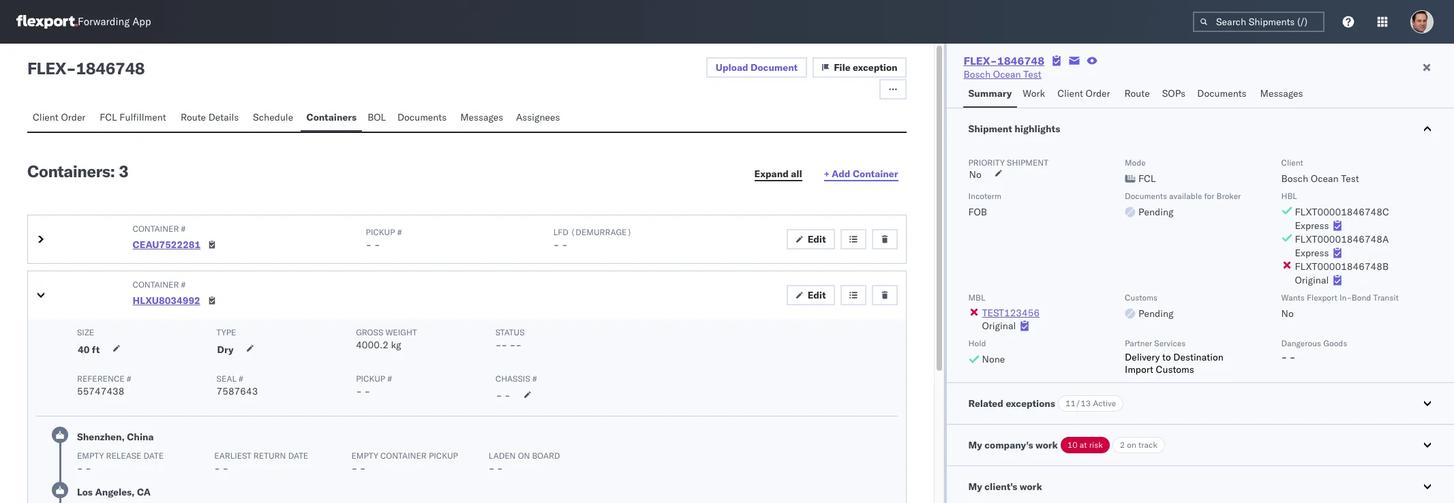 Task type: vqa. For each thing, say whether or not it's contained in the screenshot.
the Priority
yes



Task type: locate. For each thing, give the bounding box(es) containing it.
10 at risk
[[1068, 440, 1103, 450]]

2 my from the top
[[968, 481, 982, 493]]

pending for documents available for broker
[[1139, 206, 1174, 218]]

1 vertical spatial on
[[518, 451, 530, 461]]

10
[[1068, 440, 1078, 450]]

messages button
[[1255, 81, 1311, 108], [455, 105, 511, 132]]

for
[[1204, 191, 1215, 201]]

1 date from the left
[[143, 451, 164, 461]]

container up hlxu8034992 button
[[133, 280, 179, 290]]

0 vertical spatial work
[[1036, 439, 1058, 451]]

none
[[982, 353, 1005, 365]]

container up ceau7522281 button
[[133, 224, 179, 234]]

order for leftmost client order button
[[61, 111, 86, 123]]

test inside client bosch ocean test incoterm fob
[[1341, 172, 1359, 185]]

1 vertical spatial container
[[133, 224, 179, 234]]

1 horizontal spatial no
[[1281, 307, 1294, 320]]

flexport. image
[[16, 15, 78, 29]]

0 vertical spatial messages
[[1260, 87, 1303, 100]]

client order for leftmost client order button
[[33, 111, 86, 123]]

2 pending from the top
[[1139, 307, 1174, 320]]

container #
[[133, 224, 186, 234], [133, 280, 186, 290]]

ocean up the flxt00001846748c on the right of page
[[1311, 172, 1339, 185]]

flexport
[[1307, 292, 1338, 303]]

0 horizontal spatial messages button
[[455, 105, 511, 132]]

bond
[[1352, 292, 1371, 303]]

1 vertical spatial ocean
[[1311, 172, 1339, 185]]

1 horizontal spatial order
[[1086, 87, 1110, 100]]

date inside empty release date - -
[[143, 451, 164, 461]]

date down china
[[143, 451, 164, 461]]

fcl inside button
[[100, 111, 117, 123]]

1 vertical spatial client
[[33, 111, 58, 123]]

file exception button
[[813, 57, 906, 78], [813, 57, 906, 78]]

client order button right work
[[1052, 81, 1119, 108]]

details
[[208, 111, 239, 123]]

expand all button
[[746, 164, 811, 184]]

0 horizontal spatial fcl
[[100, 111, 117, 123]]

2 vertical spatial container
[[133, 280, 179, 290]]

ceau7522281
[[133, 239, 201, 251]]

work left 10
[[1036, 439, 1058, 451]]

client inside client bosch ocean test incoterm fob
[[1281, 157, 1303, 168]]

pickup # - - for chassis #
[[356, 374, 392, 397]]

client order button
[[1052, 81, 1119, 108], [27, 105, 94, 132]]

reference # 55747438
[[77, 374, 131, 397]]

0 vertical spatial pending
[[1139, 206, 1174, 218]]

40
[[78, 344, 90, 356]]

0 horizontal spatial bosch
[[964, 68, 991, 80]]

1 vertical spatial edit
[[808, 289, 826, 301]]

2 horizontal spatial documents
[[1197, 87, 1247, 100]]

work inside my client's work button
[[1020, 481, 1042, 493]]

assignees
[[516, 111, 560, 123]]

flex-1846748
[[964, 54, 1045, 67]]

container for ceau7522281
[[133, 224, 179, 234]]

1 horizontal spatial on
[[1127, 440, 1136, 450]]

1 vertical spatial work
[[1020, 481, 1042, 493]]

# inside seal # 7587643
[[239, 374, 243, 384]]

no down priority
[[969, 168, 982, 181]]

client for leftmost client order button
[[33, 111, 58, 123]]

1 vertical spatial no
[[1281, 307, 1294, 320]]

1 vertical spatial express
[[1295, 247, 1329, 259]]

empty down shenzhen, at the bottom left of the page
[[77, 451, 104, 461]]

0 vertical spatial pickup
[[366, 227, 395, 237]]

on right "laden"
[[518, 451, 530, 461]]

0 vertical spatial client order
[[1058, 87, 1110, 100]]

0 vertical spatial fcl
[[100, 111, 117, 123]]

original down "test123456" button
[[982, 320, 1016, 332]]

hlxu8034992 button
[[133, 295, 200, 307]]

1 vertical spatial pickup
[[356, 374, 385, 384]]

express up flxt00001846748b
[[1295, 247, 1329, 259]]

container # up ceau7522281 button
[[133, 224, 186, 234]]

ocean down flex-1846748
[[993, 68, 1021, 80]]

priority shipment
[[968, 157, 1049, 168]]

1 vertical spatial my
[[968, 481, 982, 493]]

laden
[[489, 451, 516, 461]]

import
[[1125, 363, 1154, 376]]

route
[[1125, 87, 1150, 100], [181, 111, 206, 123]]

empty left container
[[351, 451, 378, 461]]

1 vertical spatial route
[[181, 111, 206, 123]]

ocean inside client bosch ocean test incoterm fob
[[1311, 172, 1339, 185]]

order down flex - 1846748
[[61, 111, 86, 123]]

1 horizontal spatial ocean
[[1311, 172, 1339, 185]]

1 pending from the top
[[1139, 206, 1174, 218]]

2 empty from the left
[[351, 451, 378, 461]]

forwarding
[[78, 15, 130, 28]]

# inside reference # 55747438
[[127, 374, 131, 384]]

date inside earliest return date - -
[[288, 451, 308, 461]]

+
[[824, 168, 830, 180]]

bosch inside client bosch ocean test incoterm fob
[[1281, 172, 1308, 185]]

pending
[[1139, 206, 1174, 218], [1139, 307, 1174, 320]]

client right work button at the top right of the page
[[1058, 87, 1083, 100]]

2 edit from the top
[[808, 289, 826, 301]]

express up flxt00001846748a
[[1295, 220, 1329, 232]]

1 vertical spatial client order
[[33, 111, 86, 123]]

documents available for broker
[[1125, 191, 1241, 201]]

wants
[[1281, 292, 1305, 303]]

1 horizontal spatial messages
[[1260, 87, 1303, 100]]

documents button right bol
[[392, 105, 455, 132]]

0 horizontal spatial client
[[33, 111, 58, 123]]

my company's work
[[968, 439, 1058, 451]]

0 horizontal spatial no
[[969, 168, 982, 181]]

0 vertical spatial pickup # - -
[[366, 227, 402, 251]]

1 edit button from the top
[[787, 229, 835, 250]]

0 vertical spatial on
[[1127, 440, 1136, 450]]

containers button
[[301, 105, 362, 132]]

0 horizontal spatial documents
[[397, 111, 447, 123]]

2
[[1120, 440, 1125, 450]]

pending down documents available for broker
[[1139, 206, 1174, 218]]

client for right client order button
[[1058, 87, 1083, 100]]

0 vertical spatial edit
[[808, 233, 826, 245]]

bosch down flex-
[[964, 68, 991, 80]]

containers:
[[27, 161, 115, 181]]

1 vertical spatial order
[[61, 111, 86, 123]]

documents down mode at the top right of the page
[[1125, 191, 1167, 201]]

upload document
[[716, 61, 798, 74]]

my left 'company's'
[[968, 439, 982, 451]]

route for route details
[[181, 111, 206, 123]]

client up hbl
[[1281, 157, 1303, 168]]

1 vertical spatial pickup # - -
[[356, 374, 392, 397]]

0 horizontal spatial test
[[1024, 68, 1042, 80]]

pending up "services"
[[1139, 307, 1174, 320]]

1 horizontal spatial date
[[288, 451, 308, 461]]

0 vertical spatial my
[[968, 439, 982, 451]]

- -
[[496, 389, 510, 402]]

highlights
[[1015, 123, 1060, 135]]

expand all
[[754, 168, 802, 180]]

1 horizontal spatial client order
[[1058, 87, 1110, 100]]

all
[[791, 168, 802, 180]]

my left client's
[[968, 481, 982, 493]]

dangerous
[[1281, 338, 1321, 348]]

1 edit from the top
[[808, 233, 826, 245]]

release
[[106, 451, 141, 461]]

container # up hlxu8034992 button
[[133, 280, 186, 290]]

date right return
[[288, 451, 308, 461]]

client order right work button at the top right of the page
[[1058, 87, 1110, 100]]

hlxu8034992
[[133, 295, 200, 307]]

1 my from the top
[[968, 439, 982, 451]]

status -- --
[[495, 327, 525, 351]]

1 vertical spatial messages
[[460, 111, 503, 123]]

incoterm
[[968, 191, 1001, 201]]

2 express from the top
[[1295, 247, 1329, 259]]

1846748 down 'forwarding app'
[[76, 58, 145, 78]]

0 vertical spatial client
[[1058, 87, 1083, 100]]

original up flexport
[[1295, 274, 1329, 286]]

1 empty from the left
[[77, 451, 104, 461]]

empty container pickup - -
[[351, 451, 458, 475]]

1 container # from the top
[[133, 224, 186, 234]]

documents button
[[1192, 81, 1255, 108], [392, 105, 455, 132]]

documents button up shipment highlights button
[[1192, 81, 1255, 108]]

containers: 3
[[27, 161, 128, 181]]

customs up partner
[[1125, 292, 1158, 303]]

1 horizontal spatial route
[[1125, 87, 1150, 100]]

1 vertical spatial container #
[[133, 280, 186, 290]]

test up the flxt00001846748c on the right of page
[[1341, 172, 1359, 185]]

assignees button
[[511, 105, 568, 132]]

flex - 1846748
[[27, 58, 145, 78]]

0 vertical spatial container #
[[133, 224, 186, 234]]

2 vertical spatial client
[[1281, 157, 1303, 168]]

documents up shipment highlights button
[[1197, 87, 1247, 100]]

fulfillment
[[120, 111, 166, 123]]

client order button down flex
[[27, 105, 94, 132]]

fcl down mode at the top right of the page
[[1139, 172, 1156, 185]]

gross
[[356, 327, 383, 337]]

0 horizontal spatial route
[[181, 111, 206, 123]]

bol button
[[362, 105, 392, 132]]

0 vertical spatial container
[[853, 168, 898, 180]]

0 horizontal spatial client order
[[33, 111, 86, 123]]

summary button
[[963, 81, 1017, 108]]

empty inside empty release date - -
[[77, 451, 104, 461]]

work for my client's work
[[1020, 481, 1042, 493]]

0 horizontal spatial on
[[518, 451, 530, 461]]

0 vertical spatial test
[[1024, 68, 1042, 80]]

1 horizontal spatial test
[[1341, 172, 1359, 185]]

bosch up hbl
[[1281, 172, 1308, 185]]

documents right the bol button
[[397, 111, 447, 123]]

1 horizontal spatial bosch
[[1281, 172, 1308, 185]]

0 vertical spatial no
[[969, 168, 982, 181]]

2 date from the left
[[288, 451, 308, 461]]

0 vertical spatial documents
[[1197, 87, 1247, 100]]

1 vertical spatial original
[[982, 320, 1016, 332]]

bosch ocean test link
[[964, 67, 1042, 81]]

route left sops
[[1125, 87, 1150, 100]]

0 horizontal spatial date
[[143, 451, 164, 461]]

type
[[217, 327, 236, 337]]

40 ft
[[78, 344, 100, 356]]

2 container # from the top
[[133, 280, 186, 290]]

ca
[[137, 486, 151, 498]]

order for right client order button
[[1086, 87, 1110, 100]]

on right 2
[[1127, 440, 1136, 450]]

no down the wants
[[1281, 307, 1294, 320]]

1 vertical spatial bosch
[[1281, 172, 1308, 185]]

0 vertical spatial route
[[1125, 87, 1150, 100]]

expand
[[754, 168, 789, 180]]

order
[[1086, 87, 1110, 100], [61, 111, 86, 123]]

1846748 up "bosch ocean test"
[[997, 54, 1045, 67]]

order left route button in the right of the page
[[1086, 87, 1110, 100]]

1 vertical spatial test
[[1341, 172, 1359, 185]]

1 vertical spatial fcl
[[1139, 172, 1156, 185]]

1 vertical spatial pending
[[1139, 307, 1174, 320]]

1 horizontal spatial empty
[[351, 451, 378, 461]]

route left the details
[[181, 111, 206, 123]]

2 vertical spatial documents
[[1125, 191, 1167, 201]]

forwarding app
[[78, 15, 151, 28]]

test up work
[[1024, 68, 1042, 80]]

client order down flex
[[33, 111, 86, 123]]

fcl left fulfillment
[[100, 111, 117, 123]]

container right the add
[[853, 168, 898, 180]]

work right client's
[[1020, 481, 1042, 493]]

0 horizontal spatial ocean
[[993, 68, 1021, 80]]

1 horizontal spatial client
[[1058, 87, 1083, 100]]

sops button
[[1157, 81, 1192, 108]]

earliest
[[214, 451, 251, 461]]

1 horizontal spatial original
[[1295, 274, 1329, 286]]

test inside bosch ocean test link
[[1024, 68, 1042, 80]]

Search Shipments (/) text field
[[1193, 12, 1325, 32]]

1 horizontal spatial fcl
[[1139, 172, 1156, 185]]

empty inside the empty container pickup - -
[[351, 451, 378, 461]]

flxt00001846748c
[[1295, 206, 1389, 218]]

pickup
[[429, 451, 458, 461]]

0 vertical spatial express
[[1295, 220, 1329, 232]]

at
[[1080, 440, 1087, 450]]

1846748
[[997, 54, 1045, 67], [76, 58, 145, 78]]

mode
[[1125, 157, 1146, 168]]

0 vertical spatial order
[[1086, 87, 1110, 100]]

my inside button
[[968, 481, 982, 493]]

0 vertical spatial edit button
[[787, 229, 835, 250]]

client order
[[1058, 87, 1110, 100], [33, 111, 86, 123]]

container
[[853, 168, 898, 180], [133, 224, 179, 234], [133, 280, 179, 290]]

date
[[143, 451, 164, 461], [288, 451, 308, 461]]

0 vertical spatial original
[[1295, 274, 1329, 286]]

route button
[[1119, 81, 1157, 108]]

ceau7522281 button
[[133, 239, 201, 251]]

on inside laden on board - -
[[518, 451, 530, 461]]

customs down "services"
[[1156, 363, 1194, 376]]

0 horizontal spatial empty
[[77, 451, 104, 461]]

size
[[77, 327, 94, 337]]

work
[[1036, 439, 1058, 451], [1020, 481, 1042, 493]]

1 horizontal spatial documents button
[[1192, 81, 1255, 108]]

upload
[[716, 61, 748, 74]]

1 vertical spatial documents
[[397, 111, 447, 123]]

container for hlxu8034992
[[133, 280, 179, 290]]

1 express from the top
[[1295, 220, 1329, 232]]

0 vertical spatial customs
[[1125, 292, 1158, 303]]

1 vertical spatial edit button
[[787, 285, 835, 305]]

2 horizontal spatial client
[[1281, 157, 1303, 168]]

my
[[968, 439, 982, 451], [968, 481, 982, 493]]

1 vertical spatial customs
[[1156, 363, 1194, 376]]

flxt00001846748b
[[1295, 260, 1389, 273]]

1 horizontal spatial messages button
[[1255, 81, 1311, 108]]

client down flex
[[33, 111, 58, 123]]

fob
[[968, 206, 987, 218]]

0 horizontal spatial order
[[61, 111, 86, 123]]

1 horizontal spatial documents
[[1125, 191, 1167, 201]]



Task type: describe. For each thing, give the bounding box(es) containing it.
shipment
[[968, 123, 1012, 135]]

shipment highlights button
[[947, 108, 1454, 149]]

0 vertical spatial bosch
[[964, 68, 991, 80]]

work for my company's work
[[1036, 439, 1058, 451]]

flex-1846748 link
[[964, 54, 1045, 67]]

services
[[1154, 338, 1186, 348]]

documents for the left documents button
[[397, 111, 447, 123]]

available
[[1169, 191, 1202, 201]]

1 horizontal spatial 1846748
[[997, 54, 1045, 67]]

bosch ocean test
[[964, 68, 1042, 80]]

fcl for fcl
[[1139, 172, 1156, 185]]

pickup for chassis #
[[356, 374, 385, 384]]

container
[[380, 451, 427, 461]]

delivery
[[1125, 351, 1160, 363]]

status
[[495, 327, 525, 337]]

file
[[834, 61, 851, 74]]

client order for right client order button
[[1058, 87, 1110, 100]]

shenzhen,
[[77, 431, 125, 443]]

date for earliest return date - -
[[288, 451, 308, 461]]

related exceptions
[[968, 397, 1055, 410]]

container # for hlxu8034992
[[133, 280, 186, 290]]

board
[[532, 451, 560, 461]]

edit for first edit button
[[808, 233, 826, 245]]

hold
[[968, 338, 986, 348]]

empty for empty container pickup - -
[[351, 451, 378, 461]]

china
[[127, 431, 154, 443]]

track
[[1139, 440, 1157, 450]]

los
[[77, 486, 93, 498]]

exceptions
[[1006, 397, 1055, 410]]

seal
[[217, 374, 237, 384]]

2 on track
[[1120, 440, 1157, 450]]

customs inside partner services delivery to destination import customs
[[1156, 363, 1194, 376]]

my client's work
[[968, 481, 1042, 493]]

55747438
[[77, 385, 124, 397]]

fcl for fcl fulfillment
[[100, 111, 117, 123]]

active
[[1093, 398, 1116, 408]]

express for flxt00001846748a
[[1295, 247, 1329, 259]]

hbl
[[1281, 191, 1297, 201]]

chassis
[[495, 374, 530, 384]]

goods
[[1323, 338, 1348, 348]]

empty release date - -
[[77, 451, 164, 475]]

partner services delivery to destination import customs
[[1125, 338, 1224, 376]]

4000.2
[[356, 339, 389, 351]]

ft
[[92, 344, 100, 356]]

work button
[[1017, 81, 1052, 108]]

document
[[751, 61, 798, 74]]

client's
[[985, 481, 1018, 493]]

0 horizontal spatial 1846748
[[76, 58, 145, 78]]

file exception
[[834, 61, 898, 74]]

client bosch ocean test incoterm fob
[[968, 157, 1359, 218]]

documents for right documents button
[[1197, 87, 1247, 100]]

no inside wants flexport in-bond transit no
[[1281, 307, 1294, 320]]

0 horizontal spatial messages
[[460, 111, 503, 123]]

dry
[[217, 344, 234, 356]]

angeles,
[[95, 486, 135, 498]]

dangerous goods - -
[[1281, 338, 1348, 363]]

11/13
[[1066, 398, 1091, 408]]

lfd
[[553, 227, 568, 237]]

0 horizontal spatial client order button
[[27, 105, 94, 132]]

destination
[[1174, 351, 1224, 363]]

3
[[119, 161, 128, 181]]

express for flxt00001846748c
[[1295, 220, 1329, 232]]

containers
[[306, 111, 357, 123]]

broker
[[1217, 191, 1241, 201]]

schedule button
[[248, 105, 301, 132]]

edit for 1st edit button from the bottom
[[808, 289, 826, 301]]

chassis #
[[495, 374, 537, 384]]

empty for empty release date - -
[[77, 451, 104, 461]]

0 horizontal spatial documents button
[[392, 105, 455, 132]]

(demurrage)
[[571, 227, 632, 237]]

pending for customs
[[1139, 307, 1174, 320]]

0 vertical spatial ocean
[[993, 68, 1021, 80]]

related
[[968, 397, 1004, 410]]

7587643
[[217, 385, 258, 397]]

wants flexport in-bond transit no
[[1281, 292, 1399, 320]]

1 horizontal spatial client order button
[[1052, 81, 1119, 108]]

2 edit button from the top
[[787, 285, 835, 305]]

container # for ceau7522281
[[133, 224, 186, 234]]

route details button
[[175, 105, 248, 132]]

my for my company's work
[[968, 439, 982, 451]]

app
[[132, 15, 151, 28]]

route for route
[[1125, 87, 1150, 100]]

fcl fulfillment button
[[94, 105, 175, 132]]

sops
[[1162, 87, 1186, 100]]

container inside button
[[853, 168, 898, 180]]

mbl
[[968, 292, 986, 303]]

date for empty release date - -
[[143, 451, 164, 461]]

on for laden on board - -
[[518, 451, 530, 461]]

my client's work button
[[947, 466, 1454, 503]]

documents for documents available for broker
[[1125, 191, 1167, 201]]

weight
[[385, 327, 417, 337]]

flex
[[27, 58, 66, 78]]

risk
[[1089, 440, 1103, 450]]

0 horizontal spatial original
[[982, 320, 1016, 332]]

schedule
[[253, 111, 293, 123]]

pickup for lfd (demurrage)
[[366, 227, 395, 237]]

pickup # - - for lfd (demurrage)
[[366, 227, 402, 251]]

in-
[[1340, 292, 1352, 303]]

transit
[[1373, 292, 1399, 303]]

on for 2 on track
[[1127, 440, 1136, 450]]

my for my client's work
[[968, 481, 982, 493]]

shipment
[[1007, 157, 1049, 168]]

company's
[[985, 439, 1033, 451]]

+ add container
[[824, 168, 898, 180]]

priority
[[968, 157, 1005, 168]]

earliest return date - -
[[214, 451, 308, 475]]

to
[[1162, 351, 1171, 363]]

lfd (demurrage) - -
[[553, 227, 632, 251]]



